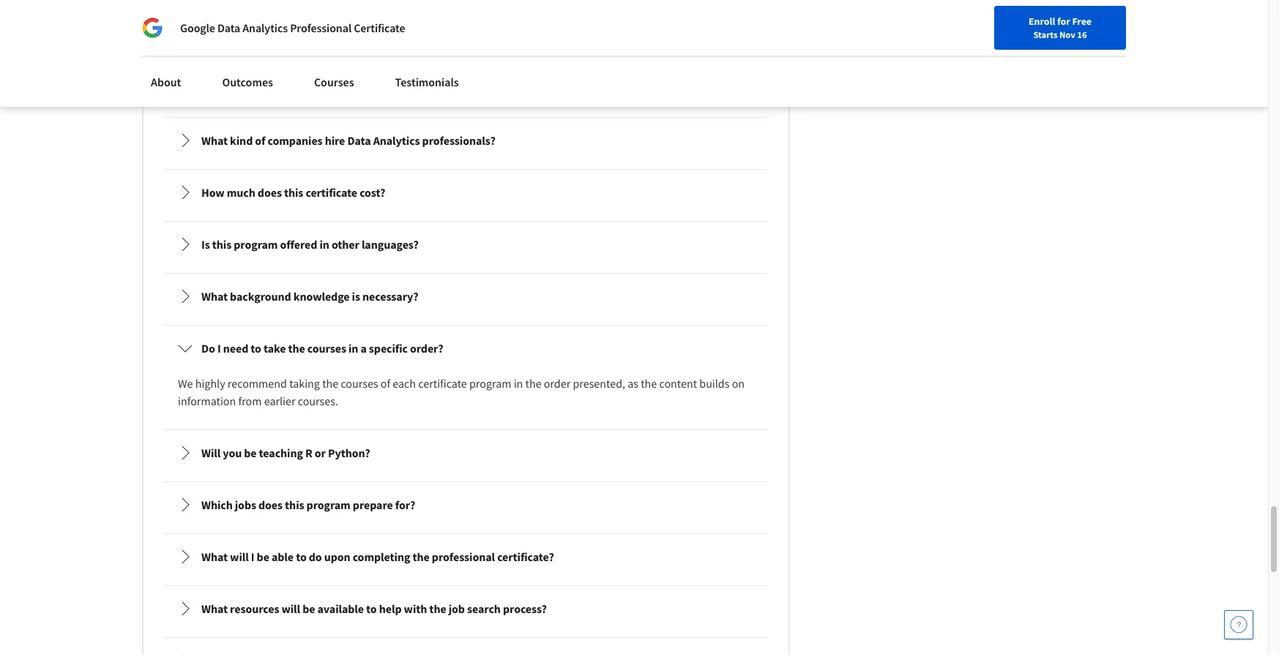 Task type: describe. For each thing, give the bounding box(es) containing it.
google image
[[142, 18, 163, 38]]

what will i be able to do upon completing the professional certificate?
[[201, 550, 554, 565]]

upon
[[324, 550, 350, 565]]

r
[[305, 446, 312, 461]]

content
[[659, 377, 697, 391]]

outcomes
[[222, 75, 273, 89]]

analytics inside dropdown button
[[373, 134, 420, 148]]

to for will
[[366, 602, 377, 617]]

how much does this certificate cost?
[[201, 186, 385, 200]]

a
[[361, 341, 367, 356]]

prepare
[[353, 498, 393, 513]]

for
[[1057, 15, 1070, 28]]

from
[[238, 394, 262, 409]]

professional
[[290, 21, 352, 35]]

what background knowledge is necessary?
[[201, 289, 419, 304]]

the inside dropdown button
[[413, 550, 430, 565]]

resources
[[230, 602, 279, 617]]

what resources will be available to help with the job search process? button
[[166, 589, 766, 630]]

courses inside "dropdown button"
[[307, 341, 346, 356]]

enroll
[[1029, 15, 1055, 28]]

courses link
[[305, 66, 363, 98]]

offered
[[280, 237, 317, 252]]

certificate
[[354, 21, 405, 35]]

job
[[449, 602, 465, 617]]

0 horizontal spatial data
[[217, 21, 240, 35]]

search
[[467, 602, 501, 617]]

knowledge
[[293, 289, 350, 304]]

hire
[[325, 134, 345, 148]]

in inside we highly recommend taking the courses of each certificate program in the order presented, as the content builds on information from earlier courses.
[[514, 377, 523, 391]]

will inside dropdown button
[[281, 602, 300, 617]]

order
[[544, 377, 571, 391]]

testimonials link
[[386, 66, 468, 98]]

google data analytics professional certificate
[[180, 21, 405, 35]]

how much does this certificate cost? button
[[166, 172, 766, 213]]

of inside we highly recommend taking the courses of each certificate program in the order presented, as the content builds on information from earlier courses.
[[381, 377, 390, 391]]

which
[[201, 498, 233, 513]]

certificate inside dropdown button
[[306, 186, 357, 200]]

which jobs does this program prepare for? button
[[166, 485, 766, 526]]

information
[[178, 394, 236, 409]]

will
[[201, 446, 221, 461]]

certificate inside we highly recommend taking the courses of each certificate program in the order presented, as the content builds on information from earlier courses.
[[418, 377, 467, 391]]

starts
[[1033, 29, 1058, 40]]

completing
[[353, 550, 410, 565]]

courses inside we highly recommend taking the courses of each certificate program in the order presented, as the content builds on information from earlier courses.
[[341, 377, 378, 391]]

need
[[223, 341, 248, 356]]

courses.
[[298, 394, 338, 409]]

this for jobs
[[285, 498, 304, 513]]

available
[[317, 602, 364, 617]]

kind
[[230, 134, 253, 148]]

is this program offered in other languages? button
[[166, 224, 766, 265]]

this for much
[[284, 186, 303, 200]]

testimonials
[[395, 75, 459, 89]]

what will i be able to do upon completing the professional certificate? button
[[166, 537, 766, 578]]

take
[[264, 341, 286, 356]]

what background knowledge is necessary? button
[[166, 276, 766, 317]]

what for what background knowledge is necessary?
[[201, 289, 228, 304]]

the right as
[[641, 377, 657, 391]]

order?
[[410, 341, 443, 356]]

on
[[732, 377, 745, 391]]

professionals?
[[422, 134, 495, 148]]

companies
[[268, 134, 323, 148]]

will inside dropdown button
[[230, 550, 249, 565]]

other
[[332, 237, 359, 252]]

show notifications image
[[1070, 18, 1088, 36]]

background
[[230, 289, 291, 304]]

courses
[[314, 75, 354, 89]]

with
[[404, 602, 427, 617]]

is
[[352, 289, 360, 304]]

help center image
[[1230, 616, 1248, 634]]

jobs
[[235, 498, 256, 513]]

in inside "dropdown button"
[[348, 341, 358, 356]]

google
[[180, 21, 215, 35]]

what kind of companies hire data analytics professionals?
[[201, 134, 495, 148]]

0 horizontal spatial analytics
[[243, 21, 288, 35]]

or
[[315, 446, 326, 461]]

does for much
[[258, 186, 282, 200]]

be inside will you be teaching r or python? dropdown button
[[244, 446, 257, 461]]

professional
[[432, 550, 495, 565]]

we highly recommend taking the courses of each certificate program in the order presented, as the content builds on information from earlier courses.
[[178, 377, 747, 409]]



Task type: locate. For each thing, give the bounding box(es) containing it.
will
[[230, 550, 249, 565], [281, 602, 300, 617]]

what inside dropdown button
[[201, 550, 228, 565]]

will you be teaching r or python?
[[201, 446, 370, 461]]

in left other
[[320, 237, 329, 252]]

1 vertical spatial analytics
[[373, 134, 420, 148]]

program inside we highly recommend taking the courses of each certificate program in the order presented, as the content builds on information from earlier courses.
[[469, 377, 511, 391]]

to for i
[[296, 550, 307, 565]]

python?
[[328, 446, 370, 461]]

this down companies
[[284, 186, 303, 200]]

0 horizontal spatial certificate
[[306, 186, 357, 200]]

None search field
[[209, 9, 560, 38]]

0 vertical spatial analytics
[[243, 21, 288, 35]]

program
[[234, 237, 278, 252], [469, 377, 511, 391], [306, 498, 351, 513]]

the left job
[[429, 602, 446, 617]]

of left each
[[381, 377, 390, 391]]

data right hire
[[347, 134, 371, 148]]

0 vertical spatial courses
[[307, 341, 346, 356]]

what resources will be available to help with the job search process?
[[201, 602, 547, 617]]

2 vertical spatial in
[[514, 377, 523, 391]]

outcomes link
[[213, 66, 282, 98]]

certificate right each
[[418, 377, 467, 391]]

builds
[[699, 377, 730, 391]]

what left kind
[[201, 134, 228, 148]]

recommend
[[228, 377, 287, 391]]

to left do
[[296, 550, 307, 565]]

i left "able"
[[251, 550, 254, 565]]

0 vertical spatial in
[[320, 237, 329, 252]]

0 vertical spatial i
[[217, 341, 221, 356]]

16
[[1077, 29, 1087, 40]]

1 vertical spatial be
[[257, 550, 269, 565]]

program left offered
[[234, 237, 278, 252]]

analytics left professional
[[243, 21, 288, 35]]

is
[[201, 237, 210, 252]]

0 vertical spatial data
[[217, 21, 240, 35]]

courses
[[307, 341, 346, 356], [341, 377, 378, 391]]

what
[[201, 134, 228, 148], [201, 289, 228, 304], [201, 550, 228, 565], [201, 602, 228, 617]]

cost?
[[360, 186, 385, 200]]

1 horizontal spatial analytics
[[373, 134, 420, 148]]

what for what will i be able to do upon completing the professional certificate?
[[201, 550, 228, 565]]

free
[[1072, 15, 1092, 28]]

does
[[258, 186, 282, 200], [258, 498, 283, 513]]

1 horizontal spatial data
[[347, 134, 371, 148]]

1 horizontal spatial program
[[306, 498, 351, 513]]

much
[[227, 186, 255, 200]]

data inside dropdown button
[[347, 134, 371, 148]]

the right the completing
[[413, 550, 430, 565]]

the right take
[[288, 341, 305, 356]]

will you be teaching r or python? button
[[166, 433, 766, 474]]

will right resources
[[281, 602, 300, 617]]

each
[[393, 377, 416, 391]]

analytics up cost? on the left
[[373, 134, 420, 148]]

0 horizontal spatial to
[[251, 341, 261, 356]]

3 what from the top
[[201, 550, 228, 565]]

4 what from the top
[[201, 602, 228, 617]]

analytics
[[243, 21, 288, 35], [373, 134, 420, 148]]

teaching
[[259, 446, 303, 461]]

2 horizontal spatial program
[[469, 377, 511, 391]]

is this program offered in other languages?
[[201, 237, 419, 252]]

do i need to take the courses in a specific order?
[[201, 341, 443, 356]]

what inside 'dropdown button'
[[201, 289, 228, 304]]

be inside the what will i be able to do upon completing the professional certificate? dropdown button
[[257, 550, 269, 565]]

1 horizontal spatial i
[[251, 550, 254, 565]]

0 vertical spatial of
[[255, 134, 265, 148]]

to left take
[[251, 341, 261, 356]]

process?
[[503, 602, 547, 617]]

certificate?
[[497, 550, 554, 565]]

1 vertical spatial certificate
[[418, 377, 467, 391]]

languages?
[[362, 237, 419, 252]]

1 horizontal spatial to
[[296, 550, 307, 565]]

what for what resources will be available to help with the job search process?
[[201, 602, 228, 617]]

1 vertical spatial data
[[347, 134, 371, 148]]

the left order
[[525, 377, 542, 391]]

in
[[320, 237, 329, 252], [348, 341, 358, 356], [514, 377, 523, 391]]

be left "able"
[[257, 550, 269, 565]]

about
[[151, 75, 181, 89]]

does right 'jobs' at the bottom left
[[258, 498, 283, 513]]

presented,
[[573, 377, 625, 391]]

be
[[244, 446, 257, 461], [257, 550, 269, 565], [303, 602, 315, 617]]

do
[[201, 341, 215, 356]]

program left prepare
[[306, 498, 351, 513]]

nov
[[1059, 29, 1075, 40]]

2 horizontal spatial to
[[366, 602, 377, 617]]

of
[[255, 134, 265, 148], [381, 377, 390, 391]]

be inside what resources will be available to help with the job search process? dropdown button
[[303, 602, 315, 617]]

courses down a
[[341, 377, 378, 391]]

this right is
[[212, 237, 232, 252]]

1 vertical spatial program
[[469, 377, 511, 391]]

the
[[288, 341, 305, 356], [322, 377, 338, 391], [525, 377, 542, 391], [641, 377, 657, 391], [413, 550, 430, 565], [429, 602, 446, 617]]

0 vertical spatial certificate
[[306, 186, 357, 200]]

0 vertical spatial program
[[234, 237, 278, 252]]

1 vertical spatial will
[[281, 602, 300, 617]]

1 horizontal spatial of
[[381, 377, 390, 391]]

1 vertical spatial to
[[296, 550, 307, 565]]

the inside dropdown button
[[429, 602, 446, 617]]

0 vertical spatial does
[[258, 186, 282, 200]]

enroll for free starts nov 16
[[1029, 15, 1092, 40]]

we
[[178, 377, 193, 391]]

what kind of companies hire data analytics professionals? button
[[166, 120, 766, 161]]

help
[[379, 602, 402, 617]]

taking
[[289, 377, 320, 391]]

the up courses.
[[322, 377, 338, 391]]

0 horizontal spatial i
[[217, 341, 221, 356]]

2 vertical spatial be
[[303, 602, 315, 617]]

1 vertical spatial this
[[212, 237, 232, 252]]

the inside "dropdown button"
[[288, 341, 305, 356]]

english
[[987, 16, 1023, 31]]

what left resources
[[201, 602, 228, 617]]

data right google
[[217, 21, 240, 35]]

2 what from the top
[[201, 289, 228, 304]]

1 horizontal spatial in
[[348, 341, 358, 356]]

be left the available
[[303, 602, 315, 617]]

you
[[223, 446, 242, 461]]

data
[[217, 21, 240, 35], [347, 134, 371, 148]]

0 horizontal spatial in
[[320, 237, 329, 252]]

what for what kind of companies hire data analytics professionals?
[[201, 134, 228, 148]]

1 vertical spatial courses
[[341, 377, 378, 391]]

0 horizontal spatial will
[[230, 550, 249, 565]]

i inside "dropdown button"
[[217, 341, 221, 356]]

1 horizontal spatial will
[[281, 602, 300, 617]]

this right 'jobs' at the bottom left
[[285, 498, 304, 513]]

necessary?
[[362, 289, 419, 304]]

able
[[272, 550, 294, 565]]

i right do
[[217, 341, 221, 356]]

what down which
[[201, 550, 228, 565]]

1 what from the top
[[201, 134, 228, 148]]

0 vertical spatial be
[[244, 446, 257, 461]]

1 horizontal spatial certificate
[[418, 377, 467, 391]]

1 vertical spatial does
[[258, 498, 283, 513]]

about link
[[142, 66, 190, 98]]

do i need to take the courses in a specific order? button
[[166, 328, 766, 369]]

certificate left cost? on the left
[[306, 186, 357, 200]]

0 horizontal spatial of
[[255, 134, 265, 148]]

of right kind
[[255, 134, 265, 148]]

highly
[[195, 377, 225, 391]]

of inside dropdown button
[[255, 134, 265, 148]]

to inside dropdown button
[[296, 550, 307, 565]]

in inside dropdown button
[[320, 237, 329, 252]]

1 vertical spatial i
[[251, 550, 254, 565]]

be for resources
[[303, 602, 315, 617]]

i inside dropdown button
[[251, 550, 254, 565]]

0 horizontal spatial program
[[234, 237, 278, 252]]

1 vertical spatial of
[[381, 377, 390, 391]]

which jobs does this program prepare for?
[[201, 498, 415, 513]]

2 vertical spatial to
[[366, 602, 377, 617]]

certificate
[[306, 186, 357, 200], [418, 377, 467, 391]]

0 vertical spatial will
[[230, 550, 249, 565]]

to inside dropdown button
[[366, 602, 377, 617]]

in left a
[[348, 341, 358, 356]]

this
[[284, 186, 303, 200], [212, 237, 232, 252], [285, 498, 304, 513]]

does for jobs
[[258, 498, 283, 513]]

be right you
[[244, 446, 257, 461]]

english button
[[961, 0, 1049, 48]]

be for will
[[257, 550, 269, 565]]

courses left a
[[307, 341, 346, 356]]

will left "able"
[[230, 550, 249, 565]]

specific
[[369, 341, 408, 356]]

2 vertical spatial program
[[306, 498, 351, 513]]

0 vertical spatial to
[[251, 341, 261, 356]]

in left order
[[514, 377, 523, 391]]

1 vertical spatial in
[[348, 341, 358, 356]]

program down 'do i need to take the courses in a specific order?' "dropdown button"
[[469, 377, 511, 391]]

for?
[[395, 498, 415, 513]]

to
[[251, 341, 261, 356], [296, 550, 307, 565], [366, 602, 377, 617]]

0 vertical spatial this
[[284, 186, 303, 200]]

does right much at the top of the page
[[258, 186, 282, 200]]

to left help
[[366, 602, 377, 617]]

2 horizontal spatial in
[[514, 377, 523, 391]]

do
[[309, 550, 322, 565]]

2 vertical spatial this
[[285, 498, 304, 513]]

what left background
[[201, 289, 228, 304]]

earlier
[[264, 394, 295, 409]]

how
[[201, 186, 225, 200]]

to inside "dropdown button"
[[251, 341, 261, 356]]

as
[[628, 377, 638, 391]]



Task type: vqa. For each thing, say whether or not it's contained in the screenshot.
in to the bottom
yes



